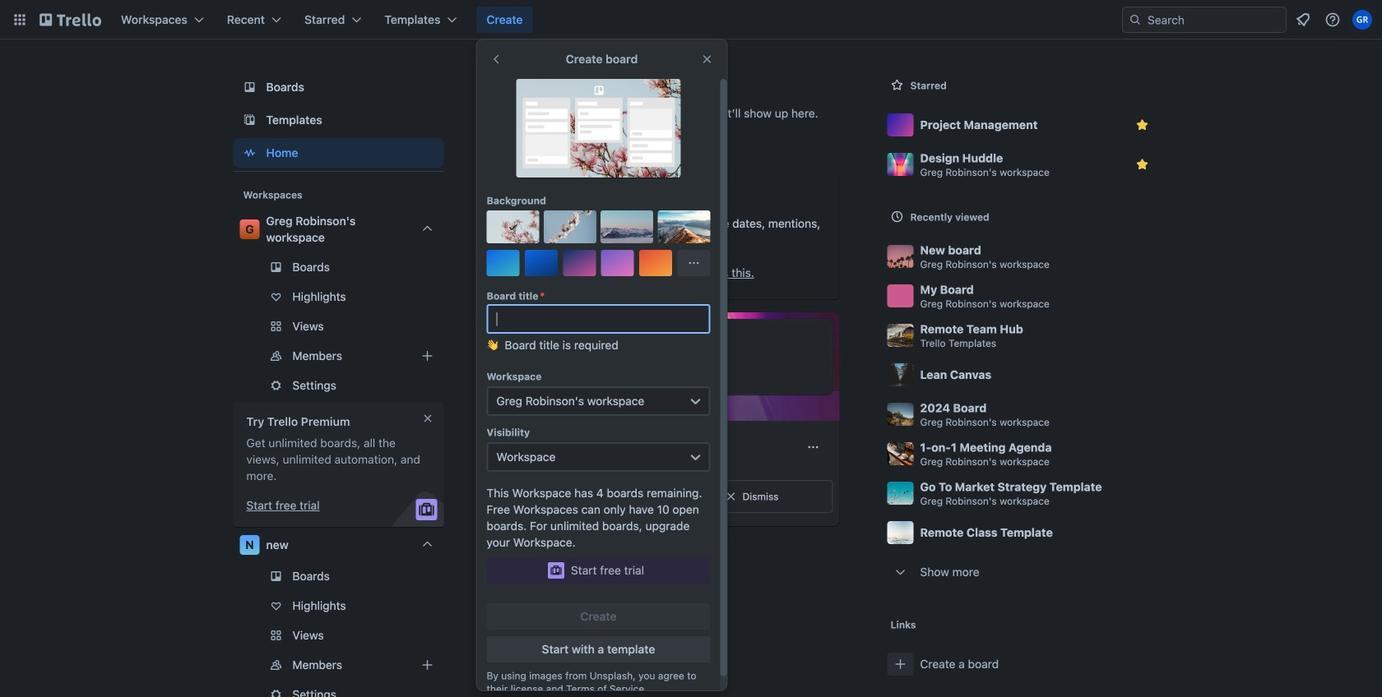 Task type: describe. For each thing, give the bounding box(es) containing it.
search image
[[1129, 13, 1142, 26]]

close popover image
[[700, 53, 714, 66]]

Search field
[[1142, 8, 1286, 31]]

greg robinson (gregrobinson96) image
[[1352, 10, 1372, 30]]

back to home image
[[39, 7, 101, 33]]

home image
[[240, 143, 260, 163]]

template board image
[[240, 110, 260, 130]]

color: green, title: none image
[[510, 329, 557, 342]]

custom image image
[[506, 220, 520, 234]]

click to unstar design huddle . it will be removed from your starred list. image
[[1134, 156, 1150, 173]]

add image
[[417, 346, 437, 366]]



Task type: locate. For each thing, give the bounding box(es) containing it.
return to previous screen image
[[490, 53, 503, 66]]

click to unstar project management. it will be removed from your starred list. image
[[1134, 117, 1150, 133]]

None text field
[[487, 304, 710, 334]]

open information menu image
[[1324, 12, 1341, 28]]

add image
[[417, 656, 437, 675]]

board image
[[240, 77, 260, 97]]

wave image
[[487, 337, 498, 360]]

primary element
[[0, 0, 1382, 39]]

0 notifications image
[[1293, 10, 1313, 30]]



Task type: vqa. For each thing, say whether or not it's contained in the screenshot.
Click to unstar Project Management. It will be removed from your starred list. icon
yes



